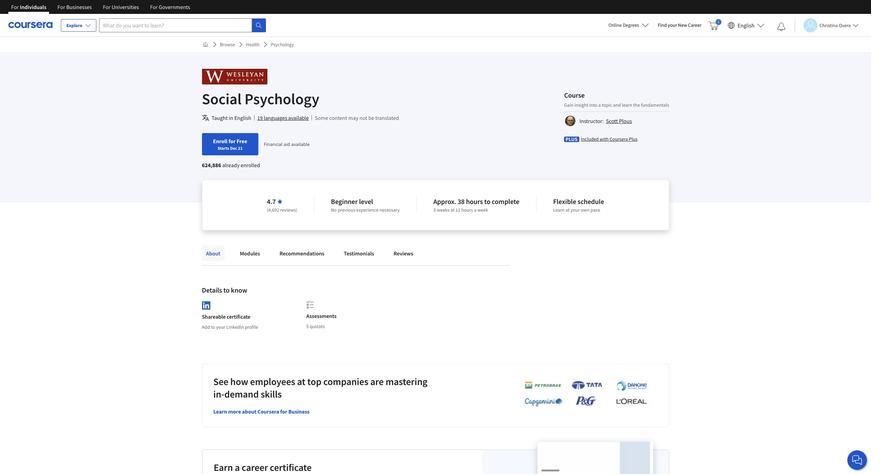 Task type: describe. For each thing, give the bounding box(es) containing it.
5
[[306, 324, 309, 330]]

available for 19 languages available
[[288, 114, 309, 121]]

(4,692 reviews)
[[267, 207, 297, 213]]

for inside the enroll for free starts dec 21
[[229, 138, 236, 145]]

reviews
[[394, 250, 413, 257]]

degrees
[[623, 22, 639, 28]]

1 vertical spatial psychology
[[245, 89, 319, 109]]

0 horizontal spatial english
[[234, 114, 251, 121]]

individuals
[[20, 3, 46, 10]]

a inside course gain insight into a topic and learn the fundamentals
[[599, 102, 601, 108]]

learn inside flexible schedule learn at your own pace
[[553, 207, 565, 213]]

financial aid available button
[[264, 141, 310, 147]]

translated
[[375, 114, 399, 121]]

not
[[360, 114, 367, 121]]

approx.
[[434, 197, 456, 206]]

free
[[237, 138, 247, 145]]

19 languages available button
[[257, 114, 309, 122]]

modules
[[240, 250, 260, 257]]

schedule
[[578, 197, 604, 206]]

show notifications image
[[777, 23, 786, 31]]

in-
[[213, 388, 224, 401]]

dec
[[230, 145, 237, 151]]

health link
[[243, 38, 263, 51]]

to inside approx. 38 hours to complete 3 weeks at 12 hours a week
[[484, 197, 491, 206]]

included
[[581, 136, 599, 142]]

earn a career certificate
[[214, 462, 312, 474]]

see how employees at top companies are mastering in-demand skills
[[213, 376, 428, 401]]

recommendations
[[280, 250, 324, 257]]

english button
[[725, 14, 767, 37]]

languages
[[264, 114, 287, 121]]

some
[[315, 114, 328, 121]]

christina overa button
[[795, 18, 859, 32]]

career
[[242, 462, 268, 474]]

explore
[[66, 22, 82, 29]]

wesleyan university image
[[202, 69, 267, 85]]

beginner level no previous experience necessary
[[331, 197, 400, 213]]

learn
[[622, 102, 633, 108]]

add to your linkedin profile
[[202, 324, 258, 330]]

about
[[206, 250, 221, 257]]

with
[[600, 136, 609, 142]]

demand
[[224, 388, 259, 401]]

at inside approx. 38 hours to complete 3 weeks at 12 hours a week
[[451, 207, 455, 213]]

624,886
[[202, 162, 221, 169]]

course gain insight into a topic and learn the fundamentals
[[564, 91, 669, 108]]

coursera plus image
[[564, 137, 580, 142]]

profile
[[245, 324, 258, 330]]

weeks
[[437, 207, 450, 213]]

social psychology
[[202, 89, 319, 109]]

0 horizontal spatial a
[[235, 462, 240, 474]]

12
[[456, 207, 461, 213]]

find your new career link
[[655, 21, 705, 30]]

into
[[590, 102, 598, 108]]

browse
[[220, 41, 235, 48]]

included with coursera plus
[[581, 136, 638, 142]]

universities
[[112, 3, 139, 10]]

for individuals
[[11, 3, 46, 10]]

christina
[[820, 22, 838, 28]]

your inside flexible schedule learn at your own pace
[[571, 207, 580, 213]]

modules link
[[236, 246, 264, 261]]

online degrees
[[609, 22, 639, 28]]

social
[[202, 89, 242, 109]]

testimonials
[[344, 250, 374, 257]]

own
[[581, 207, 590, 213]]

may
[[348, 114, 358, 121]]

more
[[228, 408, 241, 415]]

coursera career certificate image
[[538, 442, 654, 474]]

1 vertical spatial learn
[[213, 408, 227, 415]]

at for flexible schedule learn at your own pace
[[566, 207, 570, 213]]

plus
[[629, 136, 638, 142]]

enroll for free starts dec 21
[[213, 138, 247, 151]]

flexible
[[553, 197, 576, 206]]

to for your
[[211, 324, 215, 330]]

chat with us image
[[852, 455, 863, 466]]

recommendations link
[[275, 246, 329, 261]]

0 horizontal spatial coursera
[[258, 408, 279, 415]]

career
[[688, 22, 702, 28]]

assessments
[[306, 313, 337, 320]]

online degrees button
[[603, 17, 655, 33]]

businesses
[[66, 3, 92, 10]]

1 horizontal spatial certificate
[[270, 462, 312, 474]]

19 languages available
[[257, 114, 309, 121]]

coursera image
[[8, 20, 53, 31]]

shareable
[[202, 313, 226, 320]]

insight
[[575, 102, 589, 108]]

enroll
[[213, 138, 228, 145]]

starts
[[218, 145, 229, 151]]

overa
[[839, 22, 851, 28]]

linkedin
[[226, 324, 244, 330]]

companies
[[323, 376, 369, 388]]

explore button
[[61, 19, 96, 32]]

banner navigation
[[6, 0, 196, 14]]



Task type: vqa. For each thing, say whether or not it's contained in the screenshot.


Task type: locate. For each thing, give the bounding box(es) containing it.
course
[[564, 91, 585, 99]]

at for see how employees at top companies are mastering in-demand skills
[[297, 376, 306, 388]]

1 horizontal spatial at
[[451, 207, 455, 213]]

hours right 12
[[461, 207, 473, 213]]

scott
[[606, 117, 618, 124]]

0 vertical spatial hours
[[466, 197, 483, 206]]

english right shopping cart: 1 item image
[[738, 22, 755, 29]]

governments
[[159, 3, 190, 10]]

coursera left plus
[[610, 136, 628, 142]]

1 vertical spatial for
[[280, 408, 287, 415]]

2 horizontal spatial your
[[668, 22, 677, 28]]

topic
[[602, 102, 612, 108]]

for left individuals on the left top
[[11, 3, 19, 10]]

1 vertical spatial coursera
[[258, 408, 279, 415]]

taught in english
[[212, 114, 251, 121]]

coursera down skills
[[258, 408, 279, 415]]

enrolled
[[241, 162, 260, 169]]

know
[[231, 286, 247, 295]]

level
[[359, 197, 373, 206]]

at inside see how employees at top companies are mastering in-demand skills
[[297, 376, 306, 388]]

a
[[599, 102, 601, 108], [474, 207, 477, 213], [235, 462, 240, 474]]

1 horizontal spatial your
[[571, 207, 580, 213]]

1 vertical spatial english
[[234, 114, 251, 121]]

learn left more
[[213, 408, 227, 415]]

no
[[331, 207, 337, 213]]

0 horizontal spatial your
[[216, 324, 225, 330]]

beginner
[[331, 197, 358, 206]]

None search field
[[99, 18, 266, 32]]

shareable certificate
[[202, 313, 251, 320]]

find
[[658, 22, 667, 28]]

1 vertical spatial certificate
[[270, 462, 312, 474]]

at inside flexible schedule learn at your own pace
[[566, 207, 570, 213]]

hours
[[466, 197, 483, 206], [461, 207, 473, 213]]

a left week
[[474, 207, 477, 213]]

top
[[307, 376, 322, 388]]

complete
[[492, 197, 520, 206]]

a right into
[[599, 102, 601, 108]]

to for know
[[224, 286, 230, 295]]

a right earn
[[235, 462, 240, 474]]

0 vertical spatial psychology
[[271, 41, 294, 48]]

1 horizontal spatial for
[[280, 408, 287, 415]]

learn more about coursera for business link
[[213, 408, 310, 415]]

in
[[229, 114, 233, 121]]

for universities
[[103, 3, 139, 10]]

2 horizontal spatial a
[[599, 102, 601, 108]]

38
[[458, 197, 465, 206]]

to left the know
[[224, 286, 230, 295]]

available right aid
[[291, 141, 310, 147]]

reviews link
[[390, 246, 418, 261]]

a inside approx. 38 hours to complete 3 weeks at 12 hours a week
[[474, 207, 477, 213]]

fundamentals
[[641, 102, 669, 108]]

0 vertical spatial coursera
[[610, 136, 628, 142]]

gain
[[564, 102, 574, 108]]

for left business
[[280, 408, 287, 415]]

details
[[202, 286, 222, 295]]

necessary
[[380, 207, 400, 213]]

psychology
[[271, 41, 294, 48], [245, 89, 319, 109]]

your
[[668, 22, 677, 28], [571, 207, 580, 213], [216, 324, 225, 330]]

for left businesses
[[58, 3, 65, 10]]

for left "governments"
[[150, 3, 158, 10]]

4 for from the left
[[150, 3, 158, 10]]

0 vertical spatial for
[[229, 138, 236, 145]]

1 vertical spatial available
[[291, 141, 310, 147]]

at down flexible
[[566, 207, 570, 213]]

english right in at left top
[[234, 114, 251, 121]]

What do you want to learn? text field
[[99, 18, 252, 32]]

your right find
[[668, 22, 677, 28]]

aid
[[284, 141, 290, 147]]

2 for from the left
[[58, 3, 65, 10]]

0 horizontal spatial to
[[211, 324, 215, 330]]

english
[[738, 22, 755, 29], [234, 114, 251, 121]]

and
[[613, 102, 621, 108]]

0 horizontal spatial learn
[[213, 408, 227, 415]]

0 vertical spatial a
[[599, 102, 601, 108]]

reviews)
[[280, 207, 297, 213]]

0 horizontal spatial at
[[297, 376, 306, 388]]

skills
[[261, 388, 282, 401]]

2 horizontal spatial at
[[566, 207, 570, 213]]

for for businesses
[[58, 3, 65, 10]]

financial
[[264, 141, 283, 147]]

1 horizontal spatial a
[[474, 207, 477, 213]]

0 vertical spatial english
[[738, 22, 755, 29]]

online
[[609, 22, 622, 28]]

1 horizontal spatial learn
[[553, 207, 565, 213]]

5 quizzes
[[306, 324, 325, 330]]

at left 12
[[451, 207, 455, 213]]

2 vertical spatial to
[[211, 324, 215, 330]]

previous
[[338, 207, 355, 213]]

0 vertical spatial certificate
[[227, 313, 251, 320]]

scott plous link
[[606, 117, 632, 124]]

1 vertical spatial a
[[474, 207, 477, 213]]

624,886 already enrolled
[[202, 162, 260, 169]]

for
[[11, 3, 19, 10], [58, 3, 65, 10], [103, 3, 111, 10], [150, 3, 158, 10]]

learn down flexible
[[553, 207, 565, 213]]

psychology inside psychology link
[[271, 41, 294, 48]]

for for governments
[[150, 3, 158, 10]]

pace
[[591, 207, 600, 213]]

quizzes
[[310, 324, 325, 330]]

how
[[230, 376, 248, 388]]

for for universities
[[103, 3, 111, 10]]

coursera enterprise logos image
[[514, 381, 653, 411]]

to up week
[[484, 197, 491, 206]]

1 horizontal spatial coursera
[[610, 136, 628, 142]]

for left universities at the left top
[[103, 3, 111, 10]]

english inside 'english' 'button'
[[738, 22, 755, 29]]

your left own at the right top of page
[[571, 207, 580, 213]]

about
[[242, 408, 256, 415]]

0 vertical spatial to
[[484, 197, 491, 206]]

employees
[[250, 376, 295, 388]]

hours up week
[[466, 197, 483, 206]]

week
[[478, 207, 488, 213]]

add
[[202, 324, 210, 330]]

browse link
[[217, 38, 238, 51]]

learn more about coursera for business
[[213, 408, 310, 415]]

available left some
[[288, 114, 309, 121]]

for up dec
[[229, 138, 236, 145]]

1 vertical spatial your
[[571, 207, 580, 213]]

at
[[451, 207, 455, 213], [566, 207, 570, 213], [297, 376, 306, 388]]

2 horizontal spatial to
[[484, 197, 491, 206]]

0 vertical spatial your
[[668, 22, 677, 28]]

0 horizontal spatial for
[[229, 138, 236, 145]]

taught
[[212, 114, 228, 121]]

to right add
[[211, 324, 215, 330]]

your down shareable certificate
[[216, 324, 225, 330]]

3
[[434, 207, 436, 213]]

scott plous image
[[565, 116, 576, 126]]

financial aid available
[[264, 141, 310, 147]]

1 horizontal spatial english
[[738, 22, 755, 29]]

1 vertical spatial hours
[[461, 207, 473, 213]]

for governments
[[150, 3, 190, 10]]

0 horizontal spatial certificate
[[227, 313, 251, 320]]

psychology up 19 languages available button
[[245, 89, 319, 109]]

plous
[[619, 117, 632, 124]]

1 vertical spatial to
[[224, 286, 230, 295]]

1 horizontal spatial to
[[224, 286, 230, 295]]

for for individuals
[[11, 3, 19, 10]]

0 vertical spatial learn
[[553, 207, 565, 213]]

available
[[288, 114, 309, 121], [291, 141, 310, 147]]

(4,692
[[267, 207, 279, 213]]

for
[[229, 138, 236, 145], [280, 408, 287, 415]]

home image
[[203, 42, 208, 47]]

some content may not be translated
[[315, 114, 399, 121]]

2 vertical spatial a
[[235, 462, 240, 474]]

shopping cart: 1 item image
[[709, 19, 722, 30]]

see
[[213, 376, 228, 388]]

experience
[[356, 207, 379, 213]]

find your new career
[[658, 22, 702, 28]]

instructor:
[[580, 117, 604, 124]]

at left top
[[297, 376, 306, 388]]

instructor: scott plous
[[580, 117, 632, 124]]

details to know
[[202, 286, 247, 295]]

2 vertical spatial your
[[216, 324, 225, 330]]

0 vertical spatial available
[[288, 114, 309, 121]]

about link
[[202, 246, 225, 261]]

to
[[484, 197, 491, 206], [224, 286, 230, 295], [211, 324, 215, 330]]

the
[[633, 102, 640, 108]]

available inside 19 languages available button
[[288, 114, 309, 121]]

psychology right "health" link
[[271, 41, 294, 48]]

available for financial aid available
[[291, 141, 310, 147]]

included with coursera plus link
[[581, 135, 638, 142]]

testimonials link
[[340, 246, 378, 261]]

1 for from the left
[[11, 3, 19, 10]]

3 for from the left
[[103, 3, 111, 10]]



